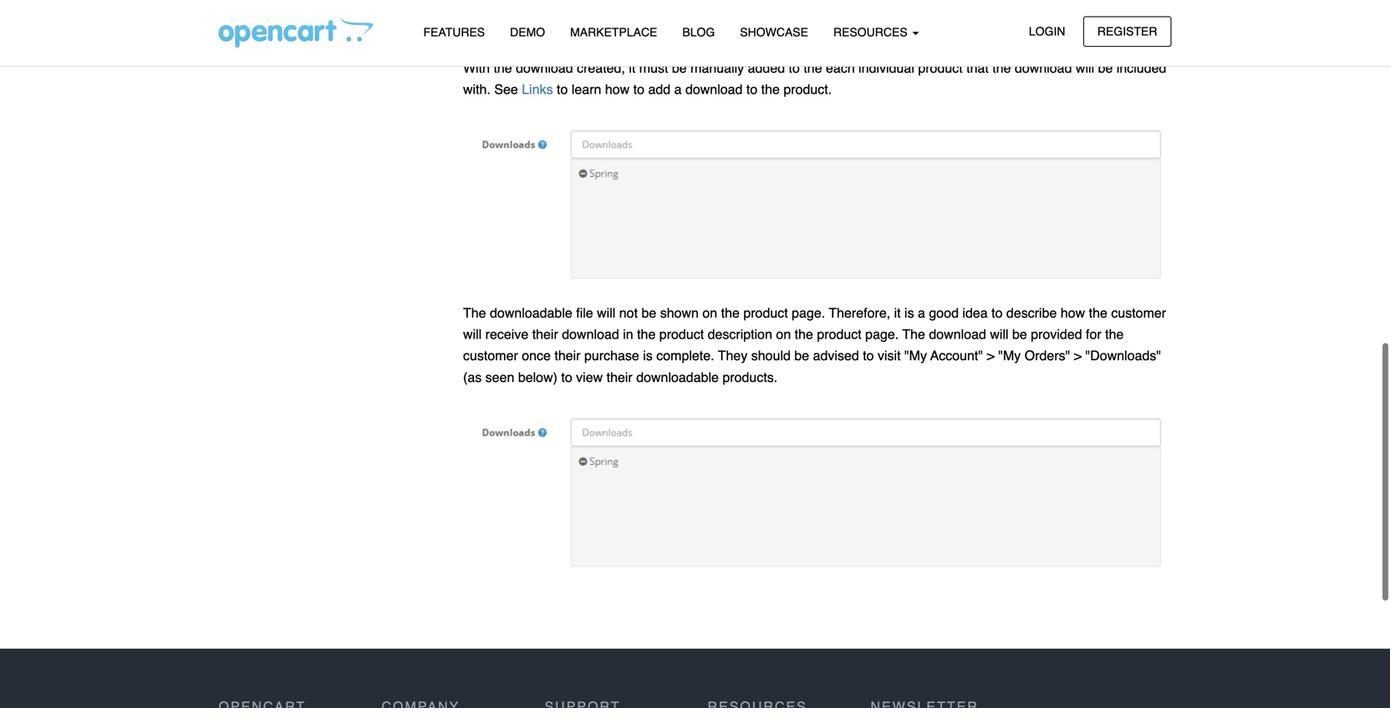Task type: vqa. For each thing, say whether or not it's contained in the screenshot.
Orders"
yes



Task type: locate. For each thing, give the bounding box(es) containing it.
0 horizontal spatial >
[[987, 348, 995, 364]]

a
[[674, 82, 682, 97], [918, 305, 926, 321]]

below)
[[518, 369, 558, 385]]

orders"
[[1025, 348, 1071, 364]]

1 horizontal spatial is
[[905, 305, 914, 321]]

1 horizontal spatial it
[[894, 305, 901, 321]]

page. up the advised
[[792, 305, 826, 321]]

will inside with the download created, it must be manually added to the each individual product that the download will be included with. see
[[1076, 60, 1095, 76]]

to left learn
[[557, 82, 568, 97]]

0 vertical spatial on
[[703, 305, 718, 321]]

must
[[640, 60, 669, 76]]

a left good
[[918, 305, 926, 321]]

it right therefore,
[[894, 305, 901, 321]]

with
[[463, 60, 490, 76]]

demo link
[[498, 18, 558, 47]]

account"
[[931, 348, 983, 364]]

product down shown
[[660, 327, 704, 342]]

complete.
[[657, 348, 715, 364]]

> right the account" at the right of page
[[987, 348, 995, 364]]

to right 'idea'
[[992, 305, 1003, 321]]

0 vertical spatial downloadable
[[490, 305, 573, 321]]

0 horizontal spatial "my
[[905, 348, 927, 364]]

idea
[[963, 305, 988, 321]]

0 horizontal spatial the
[[463, 305, 486, 321]]

the
[[494, 60, 512, 76], [804, 60, 823, 76], [993, 60, 1011, 76], [762, 82, 780, 97], [721, 305, 740, 321], [1089, 305, 1108, 321], [637, 327, 656, 342], [795, 327, 814, 342], [1106, 327, 1124, 342]]

on up should
[[776, 327, 791, 342]]

to left add
[[634, 82, 645, 97]]

receive
[[486, 327, 529, 342]]

their
[[532, 327, 558, 342], [555, 348, 581, 364], [607, 369, 633, 385]]

it
[[629, 60, 636, 76], [894, 305, 901, 321]]

showcase link
[[728, 18, 821, 47]]

shown
[[660, 305, 699, 321]]

1 vertical spatial page.
[[866, 327, 899, 342]]

how up provided
[[1061, 305, 1086, 321]]

"my right visit
[[905, 348, 927, 364]]

0 vertical spatial a
[[674, 82, 682, 97]]

product
[[918, 60, 963, 76], [744, 305, 788, 321], [660, 327, 704, 342], [817, 327, 862, 342]]

provided
[[1031, 327, 1083, 342]]

0 vertical spatial how
[[605, 82, 630, 97]]

register link
[[1084, 16, 1172, 47]]

they
[[718, 348, 748, 364]]

purchase
[[584, 348, 640, 364]]

will left receive
[[463, 327, 482, 342]]

0 horizontal spatial how
[[605, 82, 630, 97]]

1 horizontal spatial how
[[1061, 305, 1086, 321]]

downlaod spring image
[[463, 0, 1172, 47]]

blog
[[683, 26, 715, 39]]

"my left orders"
[[999, 348, 1021, 364]]

1 horizontal spatial >
[[1074, 348, 1082, 364]]

product inside with the download created, it must be manually added to the each individual product that the download will be included with. see
[[918, 60, 963, 76]]

their up view
[[555, 348, 581, 364]]

is
[[905, 305, 914, 321], [643, 348, 653, 364]]

downloadable up receive
[[490, 305, 573, 321]]

products.
[[723, 369, 778, 385]]

their up the once
[[532, 327, 558, 342]]

it left must on the left
[[629, 60, 636, 76]]

be up the links to learn how to add a download to the product.
[[672, 60, 687, 76]]

should
[[752, 348, 791, 364]]

0 horizontal spatial it
[[629, 60, 636, 76]]

register
[[1098, 25, 1158, 38]]

0 horizontal spatial downloadable
[[490, 305, 573, 321]]

1 vertical spatial it
[[894, 305, 901, 321]]

opencart - open source shopping cart solution image
[[219, 18, 373, 48]]

blog link
[[670, 18, 728, 47]]

in
[[623, 327, 634, 342]]

0 horizontal spatial is
[[643, 348, 653, 364]]

downloadable down complete.
[[637, 369, 719, 385]]

1 > from the left
[[987, 348, 995, 364]]

1 horizontal spatial "my
[[999, 348, 1021, 364]]

will down login link
[[1076, 60, 1095, 76]]

to left visit
[[863, 348, 874, 364]]

the
[[463, 305, 486, 321], [903, 327, 926, 342]]

product up description
[[744, 305, 788, 321]]

is right 'purchase'
[[643, 348, 653, 364]]

1 horizontal spatial a
[[918, 305, 926, 321]]

>
[[987, 348, 995, 364], [1074, 348, 1082, 364]]

2 "my from the left
[[999, 348, 1021, 364]]

therefore,
[[829, 305, 891, 321]]

1 horizontal spatial on
[[776, 327, 791, 342]]

downloadable
[[490, 305, 573, 321], [637, 369, 719, 385]]

showcase
[[740, 26, 809, 39]]

0 vertical spatial it
[[629, 60, 636, 76]]

is left good
[[905, 305, 914, 321]]

to up product.
[[789, 60, 800, 76]]

the up the advised
[[795, 327, 814, 342]]

will down "describe"
[[990, 327, 1009, 342]]

description
[[708, 327, 773, 342]]

download down manually
[[686, 82, 743, 97]]

be left "included"
[[1098, 60, 1113, 76]]

0 vertical spatial the
[[463, 305, 486, 321]]

1 vertical spatial customer
[[463, 348, 518, 364]]

page.
[[792, 305, 826, 321], [866, 327, 899, 342]]

customer up "downloads"
[[1112, 305, 1167, 321]]

download
[[516, 60, 573, 76], [1015, 60, 1072, 76], [686, 82, 743, 97], [562, 327, 619, 342], [929, 327, 987, 342]]

will
[[1076, 60, 1095, 76], [597, 305, 616, 321], [463, 327, 482, 342], [990, 327, 1009, 342]]

1 vertical spatial downloadable
[[637, 369, 719, 385]]

once
[[522, 348, 551, 364]]

for
[[1086, 327, 1102, 342]]

0 vertical spatial page.
[[792, 305, 826, 321]]

customer
[[1112, 305, 1167, 321], [463, 348, 518, 364]]

features link
[[411, 18, 498, 47]]

customer up 'seen'
[[463, 348, 518, 364]]

be
[[672, 60, 687, 76], [1098, 60, 1113, 76], [642, 305, 657, 321], [1013, 327, 1028, 342], [795, 348, 810, 364]]

product left that
[[918, 60, 963, 76]]

the right that
[[993, 60, 1011, 76]]

visit
[[878, 348, 901, 364]]

0 vertical spatial customer
[[1112, 305, 1167, 321]]

> down provided
[[1074, 348, 1082, 364]]

"my
[[905, 348, 927, 364], [999, 348, 1021, 364]]

on right shown
[[703, 305, 718, 321]]

on
[[703, 305, 718, 321], [776, 327, 791, 342]]

to inside with the download created, it must be manually added to the each individual product that the download will be included with. see
[[789, 60, 800, 76]]

the up product.
[[804, 60, 823, 76]]

their down 'purchase'
[[607, 369, 633, 385]]

with the download created, it must be manually added to the each individual product that the download will be included with. see
[[463, 60, 1167, 97]]

the up 'see'
[[494, 60, 512, 76]]

links
[[522, 82, 553, 97]]

my account downloads image
[[463, 398, 1172, 580]]

1 vertical spatial a
[[918, 305, 926, 321]]

how
[[605, 82, 630, 97], [1061, 305, 1086, 321]]

login link
[[1015, 16, 1080, 47]]

describe
[[1007, 305, 1057, 321]]

links link
[[522, 82, 557, 97]]

it inside the downloadable file will not be shown on the product page. therefore, it is a good idea to describe how the customer will receive their download in the product description on the product page. the download will be provided for the customer once their purchase is complete. they should be advised to visit "my account" > "my orders" > "downloads" (as seen below) to view their downloadable products.
[[894, 305, 901, 321]]

a right add
[[674, 82, 682, 97]]

learn
[[572, 82, 602, 97]]

a inside the downloadable file will not be shown on the product page. therefore, it is a good idea to describe how the customer will receive their download in the product description on the product page. the download will be provided for the customer once their purchase is complete. they should be advised to visit "my account" > "my orders" > "downloads" (as seen below) to view their downloadable products.
[[918, 305, 926, 321]]

good
[[929, 305, 959, 321]]

"downloads"
[[1086, 348, 1162, 364]]

1 horizontal spatial customer
[[1112, 305, 1167, 321]]

how down created, in the left top of the page
[[605, 82, 630, 97]]

page. up visit
[[866, 327, 899, 342]]

product.
[[784, 82, 832, 97]]

1 vertical spatial how
[[1061, 305, 1086, 321]]

to
[[789, 60, 800, 76], [557, 82, 568, 97], [634, 82, 645, 97], [747, 82, 758, 97], [992, 305, 1003, 321], [863, 348, 874, 364], [561, 369, 573, 385]]

1 horizontal spatial the
[[903, 327, 926, 342]]



Task type: describe. For each thing, give the bounding box(es) containing it.
be right not
[[642, 305, 657, 321]]

be down "describe"
[[1013, 327, 1028, 342]]

product up the advised
[[817, 327, 862, 342]]

the down added
[[762, 82, 780, 97]]

2 > from the left
[[1074, 348, 1082, 364]]

1 vertical spatial is
[[643, 348, 653, 364]]

(as
[[463, 369, 482, 385]]

see
[[494, 82, 518, 97]]

login
[[1029, 25, 1066, 38]]

download up the account" at the right of page
[[929, 327, 987, 342]]

view
[[576, 369, 603, 385]]

downloads product image
[[463, 110, 1172, 292]]

0 horizontal spatial customer
[[463, 348, 518, 364]]

1 vertical spatial the
[[903, 327, 926, 342]]

download down file
[[562, 327, 619, 342]]

demo
[[510, 26, 545, 39]]

1 vertical spatial their
[[555, 348, 581, 364]]

0 vertical spatial their
[[532, 327, 558, 342]]

created,
[[577, 60, 625, 76]]

the right the for on the top of page
[[1106, 327, 1124, 342]]

will right file
[[597, 305, 616, 321]]

each
[[826, 60, 855, 76]]

included
[[1117, 60, 1167, 76]]

1 "my from the left
[[905, 348, 927, 364]]

the right in
[[637, 327, 656, 342]]

1 vertical spatial on
[[776, 327, 791, 342]]

the up description
[[721, 305, 740, 321]]

advised
[[813, 348, 859, 364]]

be right should
[[795, 348, 810, 364]]

1 horizontal spatial downloadable
[[637, 369, 719, 385]]

links to learn how to add a download to the product.
[[522, 82, 832, 97]]

how inside the downloadable file will not be shown on the product page. therefore, it is a good idea to describe how the customer will receive their download in the product description on the product page. the download will be provided for the customer once their purchase is complete. they should be advised to visit "my account" > "my orders" > "downloads" (as seen below) to view their downloadable products.
[[1061, 305, 1086, 321]]

file
[[576, 305, 593, 321]]

marketplace link
[[558, 18, 670, 47]]

download up the links link
[[516, 60, 573, 76]]

resources link
[[821, 18, 932, 47]]

0 horizontal spatial a
[[674, 82, 682, 97]]

individual
[[859, 60, 915, 76]]

the up the for on the top of page
[[1089, 305, 1108, 321]]

0 horizontal spatial on
[[703, 305, 718, 321]]

2 vertical spatial their
[[607, 369, 633, 385]]

0 vertical spatial is
[[905, 305, 914, 321]]

0 horizontal spatial page.
[[792, 305, 826, 321]]

the downloadable file will not be shown on the product page. therefore, it is a good idea to describe how the customer will receive their download in the product description on the product page. the download will be provided for the customer once their purchase is complete. they should be advised to visit "my account" > "my orders" > "downloads" (as seen below) to view their downloadable products.
[[463, 305, 1167, 385]]

seen
[[486, 369, 515, 385]]

features
[[424, 26, 485, 39]]

add
[[648, 82, 671, 97]]

marketplace
[[570, 26, 658, 39]]

to down added
[[747, 82, 758, 97]]

added
[[748, 60, 785, 76]]

that
[[967, 60, 989, 76]]

download down login link
[[1015, 60, 1072, 76]]

not
[[619, 305, 638, 321]]

with.
[[463, 82, 491, 97]]

to left view
[[561, 369, 573, 385]]

manually
[[691, 60, 744, 76]]

it inside with the download created, it must be manually added to the each individual product that the download will be included with. see
[[629, 60, 636, 76]]

resources
[[834, 26, 911, 39]]

1 horizontal spatial page.
[[866, 327, 899, 342]]



